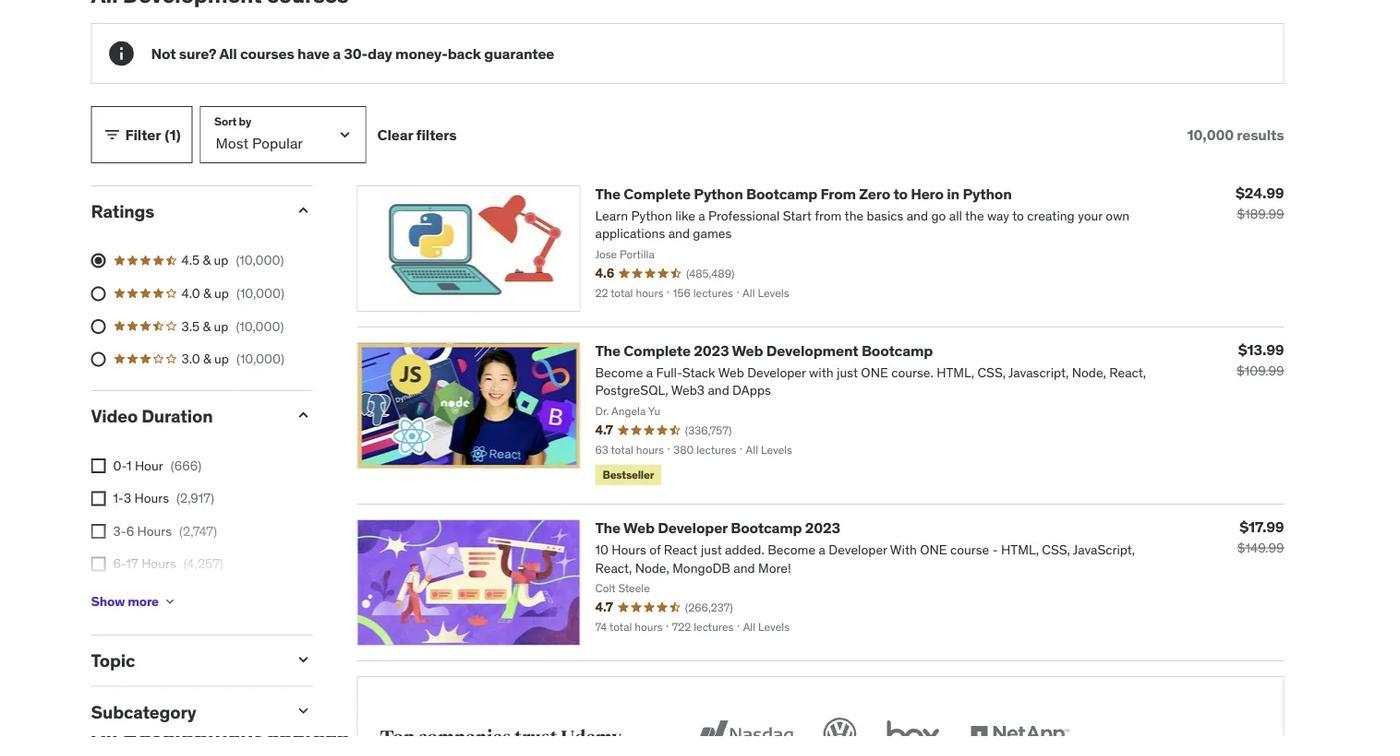 Task type: describe. For each thing, give the bounding box(es) containing it.
3-6 hours (2,747)
[[113, 523, 217, 540]]

small image for topic
[[294, 651, 313, 669]]

nasdaq image
[[691, 715, 797, 738]]

(10,000) for 3.0 & up (10,000)
[[236, 351, 284, 367]]

17+ hours
[[113, 589, 171, 606]]

0 vertical spatial small image
[[103, 125, 121, 144]]

xsmall image for 3-
[[91, 525, 106, 539]]

1 horizontal spatial small image
[[294, 702, 313, 721]]

hour
[[135, 457, 163, 474]]

back
[[448, 44, 481, 63]]

duration
[[141, 405, 213, 428]]

(4,257)
[[184, 556, 223, 573]]

$109.99
[[1237, 363, 1284, 379]]

box image
[[882, 715, 944, 738]]

developer
[[658, 519, 728, 538]]

more
[[128, 593, 159, 610]]

1-
[[113, 490, 124, 507]]

& for 4.0
[[203, 285, 211, 302]]

subcategory
[[91, 701, 196, 724]]

0 vertical spatial web
[[732, 342, 763, 360]]

0 horizontal spatial 2023
[[694, 342, 729, 360]]

$24.99 $189.99
[[1236, 183, 1284, 222]]

hero
[[911, 185, 944, 203]]

(10,000) for 4.5 & up (10,000)
[[236, 252, 284, 269]]

courses
[[240, 44, 294, 63]]

(1)
[[165, 125, 181, 144]]

3.0 & up (10,000)
[[181, 351, 284, 367]]

0-1 hour (666)
[[113, 457, 202, 474]]

(666)
[[171, 457, 202, 474]]

complete for 2023
[[624, 342, 691, 360]]

$24.99
[[1236, 183, 1284, 202]]

4.0 & up (10,000)
[[181, 285, 284, 302]]

clear
[[377, 125, 413, 144]]

& for 4.5
[[203, 252, 211, 269]]

small image for ratings
[[294, 201, 313, 220]]

the complete python bootcamp from zero to hero in python
[[595, 185, 1012, 203]]

money-
[[395, 44, 448, 63]]

the web developer bootcamp 2023
[[595, 519, 840, 538]]

up for 3.0 & up
[[214, 351, 229, 367]]

show more
[[91, 593, 159, 610]]

up for 3.5 & up
[[214, 318, 228, 335]]

clear filters button
[[377, 106, 457, 163]]

the web developer bootcamp 2023 link
[[595, 519, 840, 538]]

1
[[127, 457, 132, 474]]

video duration button
[[91, 405, 279, 428]]

volkswagen image
[[820, 715, 860, 738]]

subcategory button
[[91, 701, 279, 724]]

6
[[126, 523, 134, 540]]

a
[[333, 44, 341, 63]]

10,000 results
[[1187, 125, 1284, 144]]

topic
[[91, 650, 135, 672]]

10,000
[[1187, 125, 1234, 144]]

$189.99
[[1237, 206, 1284, 222]]

development
[[766, 342, 858, 360]]

filter
[[125, 125, 161, 144]]

filter (1)
[[125, 125, 181, 144]]

(10,000) for 3.5 & up (10,000)
[[236, 318, 284, 335]]

netapp image
[[966, 715, 1073, 738]]

(10,000) for 4.0 & up (10,000)
[[236, 285, 284, 302]]

$17.99 $149.99
[[1237, 518, 1284, 557]]

the for the complete 2023 web development bootcamp
[[595, 342, 621, 360]]

to
[[893, 185, 908, 203]]

3.5
[[181, 318, 200, 335]]

sure?
[[179, 44, 216, 63]]

up for 4.0 & up
[[214, 285, 229, 302]]

3.5 & up (10,000)
[[181, 318, 284, 335]]

xsmall image
[[162, 595, 177, 609]]

1 vertical spatial bootcamp
[[861, 342, 933, 360]]

& for 3.0
[[203, 351, 211, 367]]



Task type: locate. For each thing, give the bounding box(es) containing it.
&
[[203, 252, 211, 269], [203, 285, 211, 302], [203, 318, 211, 335], [203, 351, 211, 367]]

1 vertical spatial web
[[623, 519, 655, 538]]

bootcamp for 2023
[[731, 519, 802, 538]]

up right 4.5
[[214, 252, 228, 269]]

2 complete from the top
[[624, 342, 691, 360]]

1 vertical spatial complete
[[624, 342, 691, 360]]

xsmall image for 6-
[[91, 557, 106, 572]]

hours
[[134, 490, 169, 507], [137, 523, 172, 540], [141, 556, 176, 573], [136, 589, 171, 606]]

$13.99
[[1238, 340, 1284, 359]]

$17.99
[[1240, 518, 1284, 537]]

results
[[1237, 125, 1284, 144]]

& right 3.0
[[203, 351, 211, 367]]

2 vertical spatial the
[[595, 519, 621, 538]]

1 xsmall image from the top
[[91, 459, 106, 474]]

3-
[[113, 523, 126, 540]]

up right 4.0
[[214, 285, 229, 302]]

filters
[[416, 125, 457, 144]]

3 the from the top
[[595, 519, 621, 538]]

complete for python
[[624, 185, 691, 203]]

topic button
[[91, 650, 279, 672]]

6-17 hours (4,257)
[[113, 556, 223, 573]]

python
[[694, 185, 743, 203], [963, 185, 1012, 203]]

1 complete from the top
[[624, 185, 691, 203]]

(2,917)
[[176, 490, 214, 507]]

& right 4.0
[[203, 285, 211, 302]]

1 (10,000) from the top
[[236, 252, 284, 269]]

xsmall image left "3-"
[[91, 525, 106, 539]]

xsmall image left the 0-
[[91, 459, 106, 474]]

not sure? all courses have a 30-day money-back guarantee
[[151, 44, 554, 63]]

video
[[91, 405, 138, 428]]

(10,000) up 3.5 & up (10,000)
[[236, 285, 284, 302]]

0-
[[113, 457, 127, 474]]

(10,000) up 3.0 & up (10,000)
[[236, 318, 284, 335]]

day
[[368, 44, 392, 63]]

all
[[219, 44, 237, 63]]

17+
[[113, 589, 133, 606]]

1 vertical spatial 2023
[[805, 519, 840, 538]]

3 (10,000) from the top
[[236, 318, 284, 335]]

1 horizontal spatial web
[[732, 342, 763, 360]]

0 horizontal spatial web
[[623, 519, 655, 538]]

the complete 2023 web development bootcamp
[[595, 342, 933, 360]]

small image
[[103, 125, 121, 144], [294, 702, 313, 721]]

web
[[732, 342, 763, 360], [623, 519, 655, 538]]

(2,747)
[[179, 523, 217, 540]]

up right 3.5
[[214, 318, 228, 335]]

(10,000) down 3.5 & up (10,000)
[[236, 351, 284, 367]]

4 (10,000) from the top
[[236, 351, 284, 367]]

0 horizontal spatial small image
[[103, 125, 121, 144]]

2 small image from the top
[[294, 406, 313, 425]]

30-
[[344, 44, 368, 63]]

4.0
[[181, 285, 200, 302]]

up
[[214, 252, 228, 269], [214, 285, 229, 302], [214, 318, 228, 335], [214, 351, 229, 367]]

2 vertical spatial bootcamp
[[731, 519, 802, 538]]

3.0
[[181, 351, 200, 367]]

1 horizontal spatial python
[[963, 185, 1012, 203]]

& right 4.5
[[203, 252, 211, 269]]

ratings
[[91, 200, 154, 222]]

ratings button
[[91, 200, 279, 222]]

hours for 6-17 hours
[[141, 556, 176, 573]]

show
[[91, 593, 125, 610]]

show more button
[[91, 583, 177, 620]]

bootcamp left from
[[746, 185, 817, 203]]

the complete python bootcamp from zero to hero in python link
[[595, 185, 1012, 203]]

1 small image from the top
[[294, 201, 313, 220]]

& right 3.5
[[203, 318, 211, 335]]

1 vertical spatial small image
[[294, 406, 313, 425]]

6-
[[113, 556, 126, 573]]

0 horizontal spatial python
[[694, 185, 743, 203]]

have
[[297, 44, 330, 63]]

up right 3.0
[[214, 351, 229, 367]]

1 vertical spatial the
[[595, 342, 621, 360]]

& for 3.5
[[203, 318, 211, 335]]

xsmall image left 1-
[[91, 492, 106, 506]]

bootcamp right development
[[861, 342, 933, 360]]

3
[[124, 490, 131, 507]]

2023
[[694, 342, 729, 360], [805, 519, 840, 538]]

xsmall image
[[91, 459, 106, 474], [91, 492, 106, 506], [91, 525, 106, 539], [91, 557, 106, 572]]

the complete 2023 web development bootcamp link
[[595, 342, 933, 360]]

zero
[[859, 185, 890, 203]]

2 python from the left
[[963, 185, 1012, 203]]

4 xsmall image from the top
[[91, 557, 106, 572]]

in
[[947, 185, 960, 203]]

1 python from the left
[[694, 185, 743, 203]]

4.5 & up (10,000)
[[181, 252, 284, 269]]

1 horizontal spatial 2023
[[805, 519, 840, 538]]

complete
[[624, 185, 691, 203], [624, 342, 691, 360]]

2 vertical spatial small image
[[294, 651, 313, 669]]

from
[[821, 185, 856, 203]]

up for 4.5 & up
[[214, 252, 228, 269]]

$149.99
[[1237, 540, 1284, 557]]

1 the from the top
[[595, 185, 621, 203]]

4.5
[[181, 252, 200, 269]]

the for the web developer bootcamp 2023
[[595, 519, 621, 538]]

$13.99 $109.99
[[1237, 340, 1284, 379]]

0 vertical spatial bootcamp
[[746, 185, 817, 203]]

xsmall image left "6-"
[[91, 557, 106, 572]]

xsmall image for 1-
[[91, 492, 106, 506]]

not
[[151, 44, 176, 63]]

3 small image from the top
[[294, 651, 313, 669]]

2 xsmall image from the top
[[91, 492, 106, 506]]

0 vertical spatial the
[[595, 185, 621, 203]]

small image for video duration
[[294, 406, 313, 425]]

xsmall image for 0-
[[91, 459, 106, 474]]

the for the complete python bootcamp from zero to hero in python
[[595, 185, 621, 203]]

1 vertical spatial small image
[[294, 702, 313, 721]]

1-3 hours (2,917)
[[113, 490, 214, 507]]

hours for 1-3 hours
[[134, 490, 169, 507]]

2 the from the top
[[595, 342, 621, 360]]

0 vertical spatial 2023
[[694, 342, 729, 360]]

3 xsmall image from the top
[[91, 525, 106, 539]]

guarantee
[[484, 44, 554, 63]]

the
[[595, 185, 621, 203], [595, 342, 621, 360], [595, 519, 621, 538]]

(10,000)
[[236, 252, 284, 269], [236, 285, 284, 302], [236, 318, 284, 335], [236, 351, 284, 367]]

10,000 results status
[[1187, 125, 1284, 144]]

bootcamp for from
[[746, 185, 817, 203]]

web left development
[[732, 342, 763, 360]]

hours for 3-6 hours
[[137, 523, 172, 540]]

video duration
[[91, 405, 213, 428]]

clear filters
[[377, 125, 457, 144]]

17
[[126, 556, 138, 573]]

small image
[[294, 201, 313, 220], [294, 406, 313, 425], [294, 651, 313, 669]]

bootcamp
[[746, 185, 817, 203], [861, 342, 933, 360], [731, 519, 802, 538]]

bootcamp right developer
[[731, 519, 802, 538]]

(10,000) up the 4.0 & up (10,000)
[[236, 252, 284, 269]]

0 vertical spatial small image
[[294, 201, 313, 220]]

web left developer
[[623, 519, 655, 538]]

0 vertical spatial complete
[[624, 185, 691, 203]]

2 (10,000) from the top
[[236, 285, 284, 302]]



Task type: vqa. For each thing, say whether or not it's contained in the screenshot.
'courses'
yes



